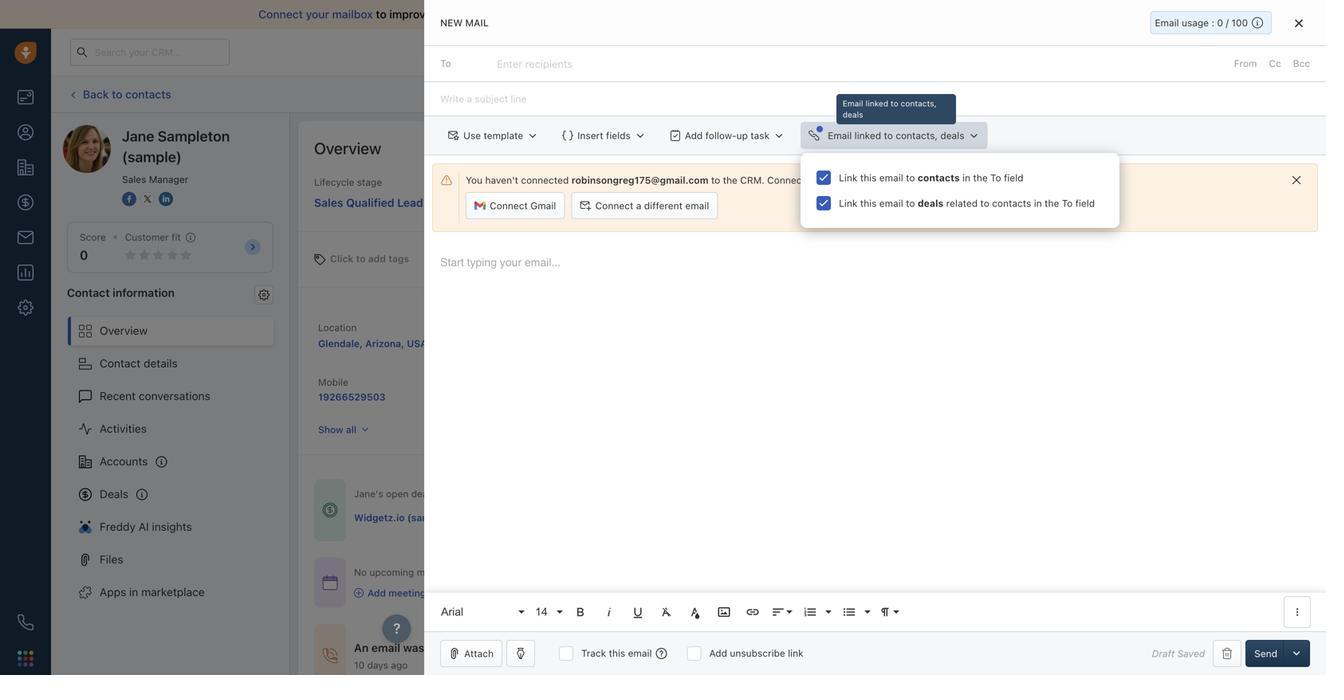 Task type: vqa. For each thing, say whether or not it's contained in the screenshot.
Dashboard for Activities Dashboard
no



Task type: locate. For each thing, give the bounding box(es) containing it.
0 horizontal spatial 0
[[80, 248, 88, 263]]

this for link this email to contacts in the to field
[[860, 172, 877, 184]]

1 horizontal spatial the
[[973, 172, 988, 184]]

connect for connect gmail
[[490, 200, 528, 211]]

show all
[[318, 424, 357, 436]]

to down link this email to contacts in the to field
[[906, 198, 915, 209]]

attach button
[[440, 640, 502, 668]]

1 horizontal spatial overview
[[314, 139, 381, 158]]

explore plans link
[[1025, 42, 1105, 61]]

up
[[737, 130, 748, 141]]

0 horizontal spatial sales
[[122, 174, 146, 185]]

2 horizontal spatial contacts
[[992, 198, 1032, 209]]

sales inside sales qualified lead link
[[314, 196, 343, 209]]

1 vertical spatial (sample)
[[407, 512, 449, 523]]

0 horizontal spatial qualified
[[346, 196, 394, 209]]

sales
[[122, 174, 146, 185], [314, 196, 343, 209]]

days right 10
[[367, 660, 388, 671]]

upcoming
[[370, 567, 414, 578]]

days
[[984, 47, 1004, 57], [367, 660, 388, 671]]

deals
[[100, 488, 128, 501]]

email right 'of'
[[642, 8, 670, 21]]

stage
[[357, 177, 382, 188]]

1 horizontal spatial days
[[984, 47, 1004, 57]]

1 horizontal spatial new
[[551, 199, 572, 210]]

0 vertical spatial add
[[685, 130, 703, 141]]

0 vertical spatial 0
[[1217, 17, 1223, 28]]

0 vertical spatial link
[[839, 172, 858, 184]]

connect down haven't
[[490, 200, 528, 211]]

recent
[[100, 390, 136, 403]]

link right the "now" at the top right of page
[[839, 172, 858, 184]]

2 horizontal spatial add
[[709, 648, 727, 659]]

add down the upcoming
[[368, 588, 386, 599]]

0 horizontal spatial new
[[440, 17, 463, 28]]

new inside dialog
[[440, 17, 463, 28]]

contact up the recent
[[100, 357, 141, 370]]

connect left a
[[596, 200, 634, 211]]

contact down 0 button
[[67, 286, 110, 299]]

sync
[[601, 8, 626, 21]]

2 link from the top
[[839, 198, 858, 209]]

information
[[113, 286, 175, 299]]

new left the mail in the top of the page
[[440, 17, 463, 28]]

this down keep
[[860, 198, 877, 209]]

connect a different email button
[[572, 192, 718, 219]]

qualified button
[[971, 195, 1137, 214]]

(sample)
[[122, 148, 182, 166], [407, 512, 449, 523]]

deals down link this email to contacts in the to field
[[918, 198, 944, 209]]

contacts inside back to contacts link
[[125, 88, 171, 101]]

1 vertical spatial contact
[[100, 357, 141, 370]]

your left mailbox
[[306, 8, 329, 21]]

unsubscribe
[[730, 648, 785, 659]]

click
[[330, 253, 354, 264]]

2 vertical spatial to
[[1062, 198, 1073, 209]]

1 vertical spatial sales
[[314, 196, 343, 209]]

bold (⌘b) image
[[574, 605, 588, 620]]

0 horizontal spatial contacts
[[125, 88, 171, 101]]

freshworks switcher image
[[18, 651, 33, 667]]

1 link from the top
[[839, 172, 858, 184]]

sales for sales qualified lead
[[314, 196, 343, 209]]

mobile
[[318, 377, 348, 388]]

ordered list image
[[803, 605, 818, 620]]

your right keep
[[874, 175, 894, 186]]

link
[[839, 172, 858, 184], [839, 198, 858, 209]]

email
[[1155, 17, 1179, 28], [843, 99, 863, 108], [828, 130, 852, 141]]

1 vertical spatial new
[[551, 199, 572, 210]]

1 horizontal spatial field
[[1076, 198, 1095, 209]]

to right the "now" at the top right of page
[[838, 175, 847, 186]]

overview up contact details
[[100, 324, 148, 337]]

to right mailbox
[[376, 8, 387, 21]]

connect left mailbox
[[258, 8, 303, 21]]

0 vertical spatial overview
[[314, 139, 381, 158]]

sales left manager
[[122, 174, 146, 185]]

meeting
[[389, 588, 426, 599]]

to up interested
[[906, 172, 915, 184]]

sales for sales manager
[[122, 174, 146, 185]]

link down keep
[[839, 198, 858, 209]]

0 horizontal spatial field
[[1004, 172, 1024, 184]]

contact for contact details
[[100, 357, 141, 370]]

2 vertical spatial email
[[828, 130, 852, 141]]

unordered list image
[[842, 605, 857, 620]]

contacts, left task
[[901, 99, 937, 108]]

saved
[[1178, 648, 1205, 660]]

connect gmail
[[490, 200, 556, 211]]

1 vertical spatial field
[[1076, 198, 1095, 209]]

1 vertical spatial email linked to contacts, deals
[[828, 130, 965, 141]]

email linked to contacts, deals inside tooltip
[[843, 99, 937, 119]]

0 vertical spatial email linked to contacts, deals
[[843, 99, 937, 119]]

jane
[[122, 128, 154, 145], [467, 642, 493, 655]]

contacts
[[125, 88, 171, 101], [918, 172, 960, 184], [992, 198, 1032, 209]]

no upcoming meetings with jane.
[[354, 567, 507, 578]]

show
[[318, 424, 343, 436]]

your
[[899, 47, 918, 57]]

sales qualified lead link
[[314, 189, 437, 212]]

jane down back to contacts on the left
[[122, 128, 154, 145]]

1 horizontal spatial qualified
[[1035, 199, 1076, 210]]

(sample) down open
[[407, 512, 449, 523]]

customize overview button
[[1179, 137, 1302, 160]]

1 vertical spatial days
[[367, 660, 388, 671]]

track this email
[[581, 648, 652, 659]]

0 vertical spatial conversations
[[897, 175, 959, 186]]

to right 'sms'
[[891, 99, 899, 108]]

jane's open deals
[[354, 489, 435, 500]]

0 vertical spatial sales
[[122, 174, 146, 185]]

1 vertical spatial linked
[[855, 130, 881, 141]]

paragraph format image
[[878, 605, 893, 620]]

0 vertical spatial (sample)
[[122, 148, 182, 166]]

1 vertical spatial conversations
[[139, 390, 210, 403]]

contact
[[67, 286, 110, 299], [100, 357, 141, 370]]

0 horizontal spatial container_wx8msf4aqz5i3rn1 image
[[322, 649, 338, 665]]

add
[[368, 253, 386, 264]]

(sample) up sales manager
[[122, 148, 182, 166]]

0 horizontal spatial days
[[367, 660, 388, 671]]

this right track
[[609, 648, 625, 659]]

interested button
[[805, 195, 971, 214]]

container_wx8msf4aqz5i3rn1 image
[[322, 503, 338, 519], [322, 575, 338, 591], [354, 589, 364, 598]]

1 vertical spatial contacts,
[[896, 130, 938, 141]]

overview up lifecycle stage
[[314, 139, 381, 158]]

sales down 'lifecycle'
[[314, 196, 343, 209]]

to
[[376, 8, 387, 21], [112, 88, 122, 101], [891, 99, 899, 108], [884, 130, 893, 141], [906, 172, 915, 184], [711, 175, 720, 186], [838, 175, 847, 186], [906, 198, 915, 209], [981, 198, 990, 209], [356, 253, 366, 264], [454, 642, 465, 655]]

Enter recipients text field
[[497, 51, 576, 77]]

task button
[[913, 81, 967, 108]]

1 vertical spatial to
[[991, 172, 1001, 184]]

jane sampleton (sample)
[[122, 128, 230, 166]]

conversations down details
[[139, 390, 210, 403]]

0 vertical spatial this
[[860, 172, 877, 184]]

container_wx8msf4aqz5i3rn1 image left no
[[322, 575, 338, 591]]

application
[[424, 240, 1326, 632]]

mail
[[465, 17, 489, 28]]

1 horizontal spatial contacts
[[918, 172, 960, 184]]

14 button
[[530, 597, 565, 629]]

1 vertical spatial email
[[843, 99, 863, 108]]

container_wx8msf4aqz5i3rn1 image down arial popup button
[[493, 643, 504, 654]]

0 vertical spatial jane
[[122, 128, 154, 145]]

link for link this email to contacts in the to field
[[839, 172, 858, 184]]

use template button
[[440, 122, 547, 149]]

dialog
[[424, 0, 1326, 676]]

use template
[[464, 130, 523, 141]]

1 horizontal spatial (sample)
[[407, 512, 449, 523]]

to right sent
[[454, 642, 465, 655]]

2 horizontal spatial to
[[1062, 198, 1073, 209]]

contacts, down email linked to contacts, deals tooltip
[[896, 130, 938, 141]]

manager
[[149, 174, 188, 185]]

the
[[973, 172, 988, 184], [723, 175, 738, 186], [1045, 198, 1059, 209]]

1 horizontal spatial add
[[685, 130, 703, 141]]

add for add unsubscribe link
[[709, 648, 727, 659]]

connect inside button
[[596, 200, 634, 211]]

1 vertical spatial your
[[874, 175, 894, 186]]

qualified link
[[971, 195, 1137, 214]]

this for link this email to deals related to contacts in the to field
[[860, 198, 877, 209]]

Search your CRM... text field
[[70, 39, 230, 66]]

1 vertical spatial this
[[860, 198, 877, 209]]

1 vertical spatial 0
[[80, 248, 88, 263]]

14
[[535, 606, 548, 619]]

0 horizontal spatial jane
[[122, 128, 154, 145]]

1 horizontal spatial to
[[991, 172, 1001, 184]]

0 vertical spatial new
[[440, 17, 463, 28]]

attach
[[464, 648, 494, 660]]

use
[[464, 130, 481, 141]]

jane's
[[354, 489, 383, 500]]

to right the related
[[981, 198, 990, 209]]

email right the different
[[685, 200, 709, 211]]

0 vertical spatial contacts
[[125, 88, 171, 101]]

(sample) inside jane sampleton (sample)
[[122, 148, 182, 166]]

in right the related
[[1034, 198, 1042, 209]]

connect your mailbox link
[[258, 8, 376, 21]]

sales qualified lead
[[314, 196, 423, 209]]

0 horizontal spatial to
[[440, 58, 451, 69]]

email up interested
[[880, 172, 903, 184]]

contacts down synced.
[[992, 198, 1032, 209]]

arial button
[[436, 597, 527, 629]]

1 vertical spatial jane
[[467, 642, 493, 655]]

container_wx8msf4aqz5i3rn1 image
[[493, 643, 504, 654], [322, 649, 338, 665]]

2 vertical spatial add
[[709, 648, 727, 659]]

this up interested link at the right
[[860, 172, 877, 184]]

add inside button
[[685, 130, 703, 141]]

add left follow- on the top of the page
[[685, 130, 703, 141]]

container_wx8msf4aqz5i3rn1 image down no
[[354, 589, 364, 598]]

conversations up the related
[[897, 175, 959, 186]]

jane down arial popup button
[[467, 642, 493, 655]]

container_wx8msf4aqz5i3rn1 image for jane's open deals
[[322, 503, 338, 519]]

deals down sms button
[[843, 110, 863, 119]]

details
[[144, 357, 178, 370]]

new down connected
[[551, 199, 572, 210]]

back to contacts link
[[67, 82, 172, 107]]

1 horizontal spatial sales
[[314, 196, 343, 209]]

draft saved
[[1152, 648, 1205, 660]]

0 right :
[[1217, 17, 1223, 28]]

clear formatting image
[[660, 605, 674, 620]]

insert fields button
[[554, 122, 654, 149]]

0 horizontal spatial the
[[723, 175, 738, 186]]

contacts up the related
[[918, 172, 960, 184]]

usage
[[1182, 17, 1209, 28]]

1 vertical spatial link
[[839, 198, 858, 209]]

contacts down 'search your crm...' text field
[[125, 88, 171, 101]]

email inside tooltip
[[843, 99, 863, 108]]

insert
[[578, 130, 603, 141]]

0 vertical spatial linked
[[866, 99, 889, 108]]

0 down score
[[80, 248, 88, 263]]

days right 21
[[984, 47, 1004, 57]]

align image
[[771, 605, 786, 620]]

new link
[[474, 195, 640, 215]]

lead
[[397, 196, 423, 209]]

container_wx8msf4aqz5i3rn1 image left widgetz.io
[[322, 503, 338, 519]]

Write a subject line text field
[[424, 82, 1326, 116]]

qualified
[[346, 196, 394, 209], [1035, 199, 1076, 210]]

dialog containing arial
[[424, 0, 1326, 676]]

overview
[[314, 139, 381, 158], [100, 324, 148, 337]]

your trial ends in 21 days
[[899, 47, 1004, 57]]

link for link this email to deals related to contacts in the to field
[[839, 198, 858, 209]]

jane inside jane sampleton (sample)
[[122, 128, 154, 145]]

0 inside the score 0
[[80, 248, 88, 263]]

0 horizontal spatial conversations
[[139, 390, 210, 403]]

0 horizontal spatial overview
[[100, 324, 148, 337]]

new mail
[[440, 17, 489, 28]]

2 vertical spatial this
[[609, 648, 625, 659]]

italic (⌘i) image
[[602, 605, 617, 620]]

10 days ago
[[354, 660, 408, 671]]

and
[[505, 8, 524, 21]]

0 horizontal spatial (sample)
[[122, 148, 182, 166]]

it
[[808, 175, 814, 186]]

apps in marketplace
[[100, 586, 205, 599]]

connect inside button
[[490, 200, 528, 211]]

deals down task
[[941, 130, 965, 141]]

mng settings image
[[258, 289, 270, 301]]

jane.
[[483, 567, 507, 578]]

conversations.
[[673, 8, 750, 21]]

phone element
[[10, 607, 41, 639]]

conversations inside dialog
[[897, 175, 959, 186]]

insert link (⌘k) image
[[746, 605, 760, 620]]

freddy
[[100, 520, 136, 534]]

1 vertical spatial add
[[368, 588, 386, 599]]

1 horizontal spatial conversations
[[897, 175, 959, 186]]

text color image
[[688, 605, 703, 620]]

0 vertical spatial contact
[[67, 286, 110, 299]]

0 horizontal spatial add
[[368, 588, 386, 599]]

add left unsubscribe
[[709, 648, 727, 659]]

0 vertical spatial your
[[306, 8, 329, 21]]

0 vertical spatial contacts,
[[901, 99, 937, 108]]

new
[[440, 17, 463, 28], [551, 199, 572, 210]]

explore plans
[[1034, 46, 1096, 57]]

customer
[[125, 232, 169, 243]]

to left the add
[[356, 253, 366, 264]]

sent
[[427, 642, 451, 655]]

connect for connect your mailbox to improve deliverability and enable 2-way sync of email conversations.
[[258, 8, 303, 21]]

to inside tooltip
[[891, 99, 899, 108]]

container_wx8msf4aqz5i3rn1 image inside add meeting link
[[354, 589, 364, 598]]

container_wx8msf4aqz5i3rn1 image left 10
[[322, 649, 338, 665]]



Task type: describe. For each thing, give the bounding box(es) containing it.
interested
[[867, 199, 914, 210]]

template
[[484, 130, 523, 141]]

contact for contact information
[[67, 286, 110, 299]]

new for new
[[551, 199, 572, 210]]

bcc
[[1293, 58, 1310, 69]]

arizona,
[[365, 338, 404, 349]]

email down link this email to contacts in the to field
[[880, 198, 903, 209]]

sms button
[[826, 81, 878, 108]]

underline (⌘u) image
[[631, 605, 645, 620]]

add meeting
[[368, 588, 426, 599]]

1 horizontal spatial 0
[[1217, 17, 1223, 28]]

back to contacts
[[83, 88, 171, 101]]

add follow-up task
[[685, 130, 770, 141]]

with
[[461, 567, 480, 578]]

deals right open
[[411, 489, 435, 500]]

contacted
[[703, 199, 751, 210]]

10
[[354, 660, 365, 671]]

a
[[636, 200, 642, 211]]

deals inside tooltip
[[843, 110, 863, 119]]

click to add tags
[[330, 253, 409, 264]]

qualified inside sales qualified lead link
[[346, 196, 394, 209]]

location
[[318, 322, 357, 333]]

connect for connect a different email
[[596, 200, 634, 211]]

1 vertical spatial contacts
[[918, 172, 960, 184]]

open
[[386, 489, 409, 500]]

1 horizontal spatial jane
[[467, 642, 493, 655]]

an
[[354, 642, 369, 655]]

add for add follow-up task
[[685, 130, 703, 141]]

0 vertical spatial days
[[984, 47, 1004, 57]]

customer fit
[[125, 232, 181, 243]]

fields
[[606, 130, 631, 141]]

0 vertical spatial to
[[440, 58, 451, 69]]

to up contacted link
[[711, 175, 720, 186]]

activities
[[100, 422, 147, 436]]

insert fields
[[578, 130, 631, 141]]

keep
[[850, 175, 871, 186]]

in right apps
[[129, 586, 138, 599]]

glendale,
[[318, 338, 363, 349]]

0 vertical spatial field
[[1004, 172, 1024, 184]]

lifecycle
[[314, 177, 354, 188]]

link
[[788, 648, 804, 659]]

application containing arial
[[424, 240, 1326, 632]]

to down email linked to contacts, deals tooltip
[[884, 130, 893, 141]]

qualified inside qualified button
[[1035, 199, 1076, 210]]

score 0
[[80, 232, 106, 263]]

customize
[[1203, 143, 1251, 154]]

:
[[1212, 17, 1215, 28]]

email linked to contacts, deals tooltip
[[837, 90, 956, 125]]

more misc image
[[1291, 605, 1305, 620]]

new for new mail
[[440, 17, 463, 28]]

sampleton
[[158, 128, 230, 145]]

add unsubscribe link
[[709, 648, 804, 659]]

contact details
[[100, 357, 178, 370]]

you haven't connected robinsongreg175@gmail.com to the crm. connect it now to keep your conversations synced.
[[466, 175, 997, 186]]

0 horizontal spatial your
[[306, 8, 329, 21]]

add meeting link
[[354, 587, 507, 600]]

insert image (⌘p) image
[[717, 605, 732, 620]]

trial
[[921, 47, 937, 57]]

email inside button
[[685, 200, 709, 211]]

1 horizontal spatial container_wx8msf4aqz5i3rn1 image
[[493, 643, 504, 654]]

phone image
[[18, 615, 33, 631]]

different
[[644, 200, 683, 211]]

close image
[[1295, 19, 1303, 28]]

to right "back"
[[112, 88, 122, 101]]

no
[[354, 567, 367, 578]]

widgetz.io
[[354, 512, 405, 523]]

track
[[581, 648, 606, 659]]

follow-
[[706, 130, 737, 141]]

email usage : 0 / 100
[[1155, 17, 1248, 28]]

back
[[83, 88, 109, 101]]

sms
[[850, 89, 870, 100]]

link this email to deals related to contacts in the to field
[[839, 198, 1095, 209]]

mailbox
[[332, 8, 373, 21]]

this for track this email
[[609, 648, 625, 659]]

robinsongreg175@gmail.com
[[572, 175, 709, 186]]

2 vertical spatial contacts
[[992, 198, 1032, 209]]

way
[[577, 8, 598, 21]]

1 vertical spatial overview
[[100, 324, 148, 337]]

was
[[403, 642, 424, 655]]

accounts
[[100, 455, 148, 468]]

mobile 19266529503
[[318, 377, 386, 403]]

connect left it at right
[[767, 175, 805, 186]]

email down underline (⌘u) icon
[[628, 648, 652, 659]]

1 horizontal spatial your
[[874, 175, 894, 186]]

an email was sent to jane
[[354, 642, 493, 655]]

email up 10 days ago
[[372, 642, 400, 655]]

crm.
[[740, 175, 765, 186]]

in left 21
[[962, 47, 970, 57]]

ends
[[939, 47, 960, 57]]

0 button
[[80, 248, 88, 263]]

connect your mailbox to improve deliverability and enable 2-way sync of email conversations.
[[258, 8, 750, 21]]

widgetz.io (sample) link
[[354, 511, 449, 525]]

2-
[[565, 8, 577, 21]]

score
[[80, 232, 106, 243]]

0 vertical spatial email
[[1155, 17, 1179, 28]]

enable
[[527, 8, 563, 21]]

explore
[[1034, 46, 1068, 57]]

fit
[[172, 232, 181, 243]]

add for add meeting
[[368, 588, 386, 599]]

container_wx8msf4aqz5i3rn1 image for no upcoming meetings with jane.
[[322, 575, 338, 591]]

plans
[[1071, 46, 1096, 57]]

task
[[937, 89, 958, 100]]

/
[[1226, 17, 1229, 28]]

synced.
[[962, 175, 997, 186]]

gmail
[[531, 200, 556, 211]]

in up the 'link this email to deals related to contacts in the to field'
[[963, 172, 971, 184]]

arial
[[441, 606, 464, 619]]

now
[[817, 175, 835, 186]]

contact information
[[67, 286, 175, 299]]

you
[[466, 175, 483, 186]]

linked inside email linked to contacts, deals tooltip
[[866, 99, 889, 108]]

19266529503
[[318, 392, 386, 403]]

100
[[1232, 17, 1248, 28]]

tags
[[389, 253, 409, 264]]

marketplace
[[141, 586, 205, 599]]

meetings
[[417, 567, 458, 578]]

glendale, arizona, usa link
[[318, 338, 427, 349]]

contacts, inside tooltip
[[901, 99, 937, 108]]

2 horizontal spatial the
[[1045, 198, 1059, 209]]

contacted link
[[640, 195, 805, 215]]



